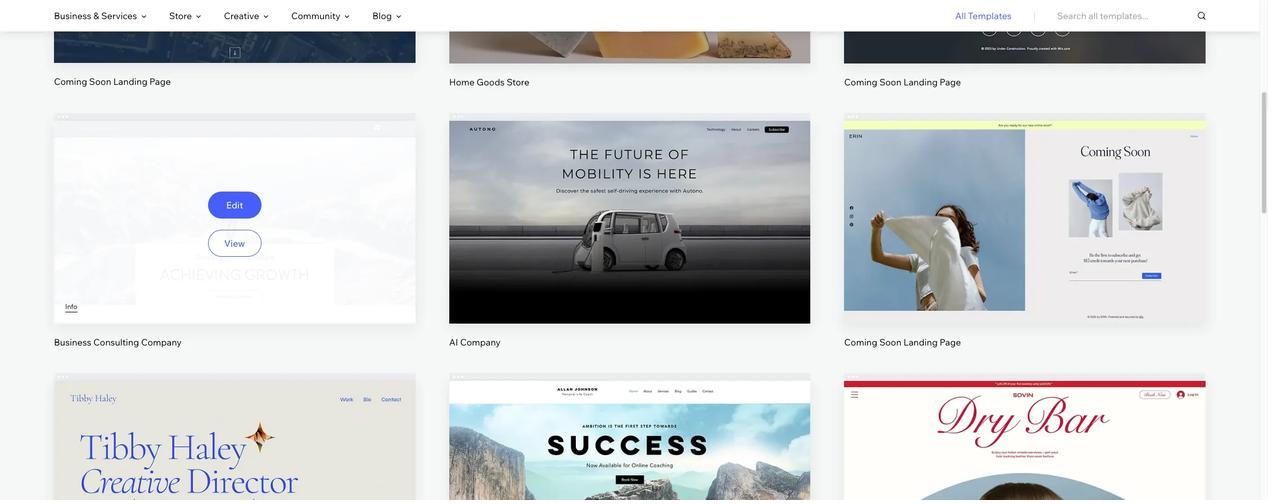 Task type: locate. For each thing, give the bounding box(es) containing it.
page
[[150, 76, 171, 87], [940, 76, 962, 87], [940, 337, 962, 348]]

2 view from the left
[[620, 238, 641, 249]]

1 horizontal spatial store
[[507, 76, 530, 87]]

coming soon landing page group
[[54, 0, 416, 88], [845, 0, 1206, 88], [845, 113, 1206, 349]]

all templates link
[[956, 1, 1012, 31]]

edit button for all website templates - creative director image at the left bottom of the page
[[208, 453, 262, 480]]

all website templates - coaching professional image
[[449, 381, 811, 501]]

edit inside the ai company group
[[622, 200, 639, 211]]

0 vertical spatial store
[[169, 10, 192, 21]]

1 view from the left
[[224, 238, 245, 249]]

Search search field
[[1058, 0, 1206, 32]]

business inside the categories by subject element
[[54, 10, 91, 21]]

business down info "button" on the bottom left of page
[[54, 337, 91, 348]]

2 view button from the left
[[603, 230, 657, 257]]

store
[[169, 10, 192, 21], [507, 76, 530, 87]]

None search field
[[1058, 0, 1206, 32]]

view for coming
[[1015, 238, 1036, 249]]

0 horizontal spatial view button
[[208, 230, 262, 257]]

all website templates - creative director image
[[54, 381, 416, 501]]

all website templates - coming soon landing page image
[[54, 0, 416, 63], [845, 0, 1206, 63], [845, 121, 1206, 324]]

company
[[141, 337, 182, 348], [460, 337, 501, 348]]

view
[[224, 238, 245, 249], [620, 238, 641, 249], [1015, 238, 1036, 249]]

3 view from the left
[[1015, 238, 1036, 249]]

1 view button from the left
[[208, 230, 262, 257]]

2 horizontal spatial view button
[[999, 230, 1052, 257]]

edit button inside the ai company group
[[603, 192, 657, 219]]

view button inside the ai company group
[[603, 230, 657, 257]]

coming
[[54, 76, 87, 87], [845, 76, 878, 87], [845, 337, 878, 348]]

3 view button from the left
[[999, 230, 1052, 257]]

services
[[101, 10, 137, 21]]

business consulting company group
[[54, 113, 416, 349]]

0 horizontal spatial view
[[224, 238, 245, 249]]

company right ai
[[460, 337, 501, 348]]

consulting
[[93, 337, 139, 348]]

0 horizontal spatial store
[[169, 10, 192, 21]]

ai
[[449, 337, 458, 348]]

creative
[[224, 10, 259, 21]]

view inside coming soon landing page group
[[1015, 238, 1036, 249]]

all website templates - ai company image
[[449, 121, 811, 324]]

edit for all website templates - beauty salon image on the right of the page
[[1017, 461, 1034, 472]]

view button
[[208, 230, 262, 257], [603, 230, 657, 257], [999, 230, 1052, 257]]

home goods store group
[[449, 0, 811, 88]]

edit
[[226, 200, 243, 211], [622, 200, 639, 211], [1017, 200, 1034, 211], [226, 461, 243, 472], [622, 461, 639, 472], [1017, 461, 1034, 472]]

1 business from the top
[[54, 10, 91, 21]]

company right consulting
[[141, 337, 182, 348]]

2 horizontal spatial view
[[1015, 238, 1036, 249]]

coming soon landing page
[[54, 76, 171, 87], [845, 76, 962, 87], [845, 337, 962, 348]]

community
[[291, 10, 341, 21]]

1 vertical spatial business
[[54, 337, 91, 348]]

goods
[[477, 76, 505, 87]]

landing
[[113, 76, 148, 87], [904, 76, 938, 87], [904, 337, 938, 348]]

1 horizontal spatial company
[[460, 337, 501, 348]]

all website templates - business consulting company image
[[54, 121, 416, 324]]

edit inside business consulting company group
[[226, 200, 243, 211]]

edit button
[[208, 192, 262, 219], [603, 192, 657, 219], [999, 192, 1052, 219], [208, 453, 262, 480], [603, 453, 657, 480], [999, 453, 1052, 480]]

edit button for all website templates - coaching professional image
[[603, 453, 657, 480]]

2 business from the top
[[54, 337, 91, 348]]

1 horizontal spatial view
[[620, 238, 641, 249]]

all templates
[[956, 10, 1012, 21]]

business inside group
[[54, 337, 91, 348]]

business
[[54, 10, 91, 21], [54, 337, 91, 348]]

1 vertical spatial store
[[507, 76, 530, 87]]

soon
[[89, 76, 111, 87], [880, 76, 902, 87], [880, 337, 902, 348]]

1 horizontal spatial view button
[[603, 230, 657, 257]]

0 vertical spatial business
[[54, 10, 91, 21]]

business left &
[[54, 10, 91, 21]]

view inside the ai company group
[[620, 238, 641, 249]]



Task type: describe. For each thing, give the bounding box(es) containing it.
home
[[449, 76, 475, 87]]

view button for ai company
[[603, 230, 657, 257]]

all
[[956, 10, 966, 21]]

business for business & services
[[54, 10, 91, 21]]

business & services
[[54, 10, 137, 21]]

&
[[93, 10, 99, 21]]

edit for all website templates - coaching professional image
[[622, 461, 639, 472]]

ai company
[[449, 337, 501, 348]]

edit for all website templates - creative director image at the left bottom of the page
[[226, 461, 243, 472]]

0 horizontal spatial company
[[141, 337, 182, 348]]

templates
[[969, 10, 1012, 21]]

landing inside group
[[904, 337, 938, 348]]

edit button inside business consulting company group
[[208, 192, 262, 219]]

all website templates - home goods store image
[[449, 0, 811, 63]]

business for business consulting company
[[54, 337, 91, 348]]

categories by subject element
[[54, 1, 402, 31]]

coming soon landing page group containing edit
[[845, 113, 1206, 349]]

edit button for all website templates - ai company "image"
[[603, 192, 657, 219]]

categories. use the left and right arrow keys to navigate the menu element
[[0, 0, 1260, 32]]

view button inside business consulting company group
[[208, 230, 262, 257]]

view button for coming soon landing page
[[999, 230, 1052, 257]]

home goods store
[[449, 76, 530, 87]]

edit for all website templates - ai company "image"
[[622, 200, 639, 211]]

business consulting company
[[54, 337, 182, 348]]

view inside business consulting company group
[[224, 238, 245, 249]]

store inside the categories by subject element
[[169, 10, 192, 21]]

info button
[[65, 302, 77, 313]]

blog
[[373, 10, 392, 21]]

ai company group
[[449, 113, 811, 349]]

info
[[65, 303, 77, 311]]

view for ai
[[620, 238, 641, 249]]

edit button for all website templates - beauty salon image on the right of the page
[[999, 453, 1052, 480]]

all website templates - beauty salon image
[[845, 381, 1206, 501]]

store inside home goods store group
[[507, 76, 530, 87]]



Task type: vqa. For each thing, say whether or not it's contained in the screenshot.
template
no



